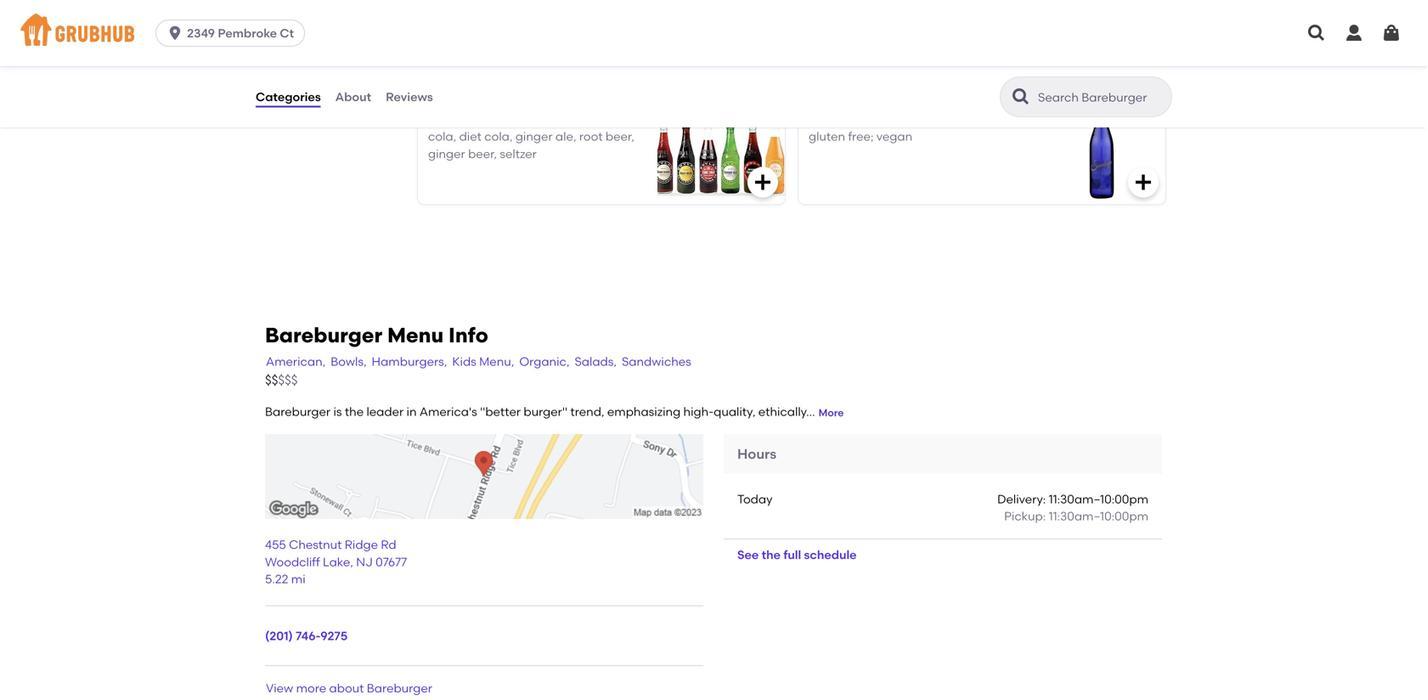 Task type: locate. For each thing, give the bounding box(es) containing it.
beer, down diet
[[468, 146, 497, 161]]

the left full
[[762, 548, 781, 562]]

1 cola, from the left
[[428, 129, 457, 144]]

1 vertical spatial 11:30am–10:00pm
[[1049, 509, 1149, 524]]

bareburger right about
[[367, 681, 433, 696]]

organic,
[[520, 354, 570, 369]]

0 horizontal spatial beer,
[[468, 146, 497, 161]]

the inside 'button'
[[762, 548, 781, 562]]

(201) 746-9275
[[265, 629, 348, 644]]

0 horizontal spatial the
[[345, 405, 364, 419]]

menu,
[[479, 354, 515, 369]]

1 horizontal spatial the
[[762, 548, 781, 562]]

2 11:30am–10:00pm from the top
[[1049, 509, 1149, 524]]

see the full schedule
[[738, 548, 857, 562]]

1 horizontal spatial cola,
[[485, 129, 513, 144]]

ridge
[[345, 538, 378, 552]]

beer, right root
[[606, 129, 635, 144]]

(201)
[[265, 629, 293, 644]]

cola, up seltzer
[[485, 129, 513, 144]]

sandwiches
[[622, 354, 692, 369]]

2349 pembroke ct
[[187, 26, 294, 40]]

schedule
[[804, 548, 857, 562]]

11:30am–10:00pm up pickup: 11:30am–10:00pm
[[1049, 492, 1149, 506]]

1 vertical spatial bareburger
[[265, 405, 331, 419]]

gluten free; vegan
[[809, 129, 913, 144]]

svg image
[[1307, 23, 1328, 43], [1345, 23, 1365, 43], [753, 172, 773, 192]]

bareburger up bowls,
[[265, 323, 383, 347]]

root
[[580, 129, 603, 144]]

0 vertical spatial beer,
[[606, 129, 635, 144]]

$3.00
[[1120, 105, 1152, 120]]

2 cola, from the left
[[485, 129, 513, 144]]

boylan soda bottle image
[[658, 94, 785, 204]]

11:30am–10:00pm
[[1049, 492, 1149, 506], [1049, 509, 1149, 524]]

svg image
[[1382, 23, 1402, 43], [167, 25, 184, 42], [1134, 172, 1154, 192]]

ginger
[[516, 129, 553, 144], [428, 146, 466, 161]]

gluten
[[809, 129, 846, 144]]

bareburger for bareburger menu info
[[265, 323, 383, 347]]

ginger down diet
[[428, 146, 466, 161]]

1 vertical spatial the
[[762, 548, 781, 562]]

main navigation navigation
[[0, 0, 1428, 66]]

cola,
[[428, 129, 457, 144], [485, 129, 513, 144]]

0 vertical spatial ginger
[[516, 129, 553, 144]]

beer,
[[606, 129, 635, 144], [468, 146, 497, 161]]

saratoga water image
[[1039, 94, 1166, 204]]

categories button
[[255, 66, 322, 127]]

1 horizontal spatial svg image
[[1134, 172, 1154, 192]]

hamburgers, button
[[371, 352, 448, 371]]

bareburger down $$$$$ on the bottom
[[265, 405, 331, 419]]

ginger up seltzer
[[516, 129, 553, 144]]

0 horizontal spatial ginger
[[428, 146, 466, 161]]

ale,
[[556, 129, 577, 144]]

1 vertical spatial ginger
[[428, 146, 466, 161]]

0 vertical spatial beverages
[[255, 13, 316, 27]]

0 horizontal spatial beverages
[[255, 13, 316, 27]]

$3.00 +
[[1120, 105, 1159, 120]]

the right the is on the bottom left of the page
[[345, 405, 364, 419]]

1 horizontal spatial beer,
[[606, 129, 635, 144]]

0 vertical spatial bareburger
[[265, 323, 383, 347]]

bareburger
[[265, 323, 383, 347], [265, 405, 331, 419], [367, 681, 433, 696]]

0 horizontal spatial cola,
[[428, 129, 457, 144]]

kids
[[452, 354, 477, 369]]

0 vertical spatial the
[[345, 405, 364, 419]]

about button
[[335, 66, 372, 127]]

beverages up categories
[[255, 13, 316, 27]]

about
[[335, 90, 371, 104]]

2 vertical spatial bareburger
[[367, 681, 433, 696]]

reviews
[[386, 90, 433, 104]]

bareburger for bareburger is the leader in america's "better burger" trend, emphasizing high-quality, ethically ... more
[[265, 405, 331, 419]]

07677
[[376, 555, 407, 569]]

0 vertical spatial 11:30am–10:00pm
[[1049, 492, 1149, 506]]

455
[[265, 538, 286, 552]]

hours
[[738, 446, 777, 462]]

cola, left diet
[[428, 129, 457, 144]]

svg image inside 2349 pembroke ct button
[[167, 25, 184, 42]]

cola, diet cola, ginger ale, root beer, ginger beer, seltzer button
[[418, 94, 785, 204]]

nj
[[356, 555, 373, 569]]

11:30am–10:00pm down delivery: 11:30am–10:00pm
[[1049, 509, 1149, 524]]

the
[[345, 405, 364, 419], [762, 548, 781, 562]]

view
[[266, 681, 293, 696]]

view more about bareburger
[[266, 681, 433, 696]]

beverages up the reviews on the left
[[415, 54, 509, 75]]

is
[[334, 405, 342, 419]]

mi
[[291, 572, 306, 587]]

0 horizontal spatial svg image
[[167, 25, 184, 42]]

see
[[738, 548, 759, 562]]

chestnut
[[289, 538, 342, 552]]

ct
[[280, 26, 294, 40]]

about
[[329, 681, 364, 696]]

1 horizontal spatial beverages
[[415, 54, 509, 75]]

more
[[819, 407, 844, 419]]

bowls, button
[[330, 352, 368, 371]]

9275
[[321, 629, 348, 644]]

see the full schedule button
[[724, 540, 871, 570]]

beverages
[[255, 13, 316, 27], [415, 54, 509, 75]]

1 11:30am–10:00pm from the top
[[1049, 492, 1149, 506]]



Task type: vqa. For each thing, say whether or not it's contained in the screenshot.
Pasta
no



Task type: describe. For each thing, give the bounding box(es) containing it.
delivery:
[[998, 492, 1046, 506]]

11:30am–10:00pm for delivery: 11:30am–10:00pm
[[1049, 492, 1149, 506]]

pembroke
[[218, 26, 277, 40]]

trend,
[[571, 405, 605, 419]]

2 horizontal spatial svg image
[[1382, 23, 1402, 43]]

bareburger menu info
[[265, 323, 489, 347]]

...
[[807, 405, 816, 419]]

american, button
[[265, 352, 327, 371]]

746-
[[296, 629, 321, 644]]

america's
[[420, 405, 477, 419]]

salads,
[[575, 354, 617, 369]]

2349
[[187, 26, 215, 40]]

quality,
[[714, 405, 756, 419]]

1 vertical spatial beverages
[[415, 54, 509, 75]]

2 horizontal spatial svg image
[[1345, 23, 1365, 43]]

full
[[784, 548, 802, 562]]

hamburgers,
[[372, 354, 447, 369]]

"better
[[480, 405, 521, 419]]

menu
[[388, 323, 444, 347]]

salads, button
[[574, 352, 618, 371]]

delivery: 11:30am–10:00pm
[[998, 492, 1149, 506]]

more
[[296, 681, 327, 696]]

11:30am–10:00pm for pickup: 11:30am–10:00pm
[[1049, 509, 1149, 524]]

pickup:
[[1005, 509, 1046, 524]]

american, bowls, hamburgers, kids menu, organic, salads, sandwiches
[[266, 354, 692, 369]]

organic, button
[[519, 352, 571, 371]]

seltzer
[[500, 146, 537, 161]]

free;
[[849, 129, 874, 144]]

vegan
[[877, 129, 913, 144]]

diet
[[459, 129, 482, 144]]

(201) 746-9275 button
[[265, 628, 348, 645]]

more button
[[819, 406, 844, 421]]

info
[[449, 323, 489, 347]]

$$
[[265, 372, 278, 388]]

+
[[1152, 105, 1159, 120]]

reviews button
[[385, 66, 434, 127]]

,
[[350, 555, 353, 569]]

kids menu, button
[[452, 352, 515, 371]]

5.22
[[265, 572, 289, 587]]

sandwiches button
[[621, 352, 692, 371]]

1 vertical spatial beer,
[[468, 146, 497, 161]]

455 chestnut ridge rd woodcliff lake , nj 07677 5.22 mi
[[265, 538, 407, 587]]

1 horizontal spatial svg image
[[1307, 23, 1328, 43]]

2349 pembroke ct button
[[156, 20, 312, 47]]

today
[[738, 492, 773, 506]]

search icon image
[[1011, 87, 1032, 107]]

lake
[[323, 555, 350, 569]]

rd
[[381, 538, 397, 552]]

woodcliff
[[265, 555, 320, 569]]

Search Bareburger search field
[[1037, 89, 1167, 105]]

bareburger is the leader in america's "better burger" trend, emphasizing high-quality, ethically ... more
[[265, 405, 844, 419]]

high-
[[684, 405, 714, 419]]

leader
[[367, 405, 404, 419]]

ethically
[[759, 405, 807, 419]]

burger"
[[524, 405, 568, 419]]

emphasizing
[[608, 405, 681, 419]]

bowls,
[[331, 354, 367, 369]]

0 horizontal spatial svg image
[[753, 172, 773, 192]]

1 horizontal spatial ginger
[[516, 129, 553, 144]]

categories
[[256, 90, 321, 104]]

in
[[407, 405, 417, 419]]

american,
[[266, 354, 326, 369]]

cola, diet cola, ginger ale, root beer, ginger beer, seltzer
[[428, 129, 635, 161]]

pickup: 11:30am–10:00pm
[[1005, 509, 1149, 524]]

$$$$$
[[265, 372, 298, 388]]



